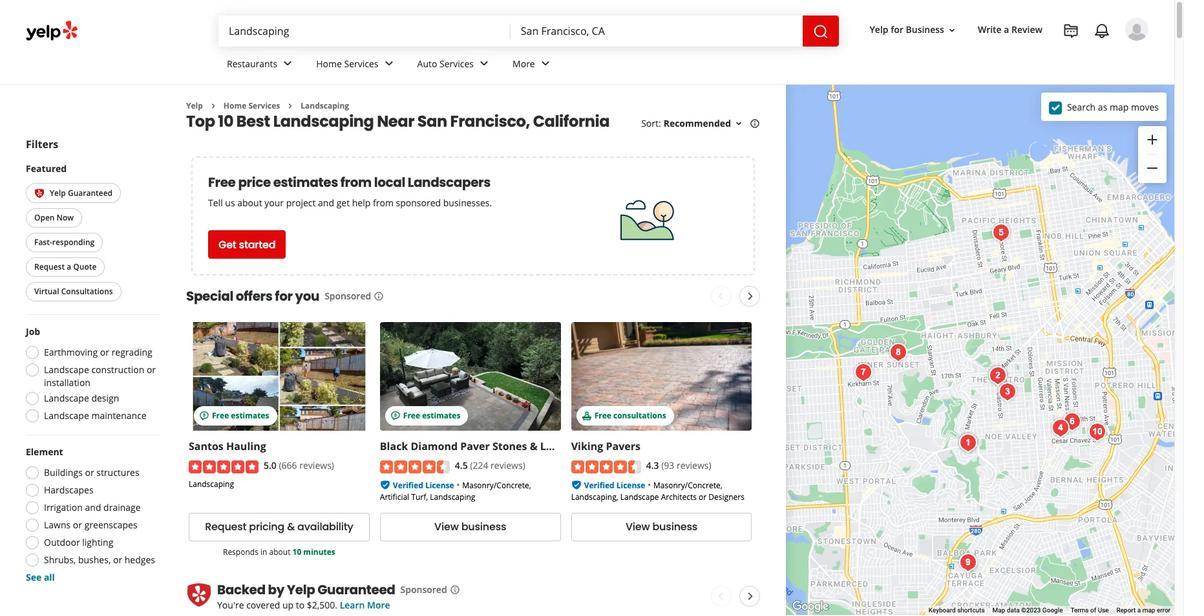 Task type: describe. For each thing, give the bounding box(es) containing it.
16 chevron right v2 image for home services
[[208, 101, 218, 111]]

lawns or greenscapes
[[44, 519, 137, 531]]

16 chevron down v2 image
[[947, 25, 958, 35]]

see all button
[[26, 571, 55, 583]]

view business for pavers
[[626, 520, 698, 534]]

element
[[26, 446, 63, 458]]

sponsored
[[396, 197, 441, 209]]

business for diamond
[[462, 520, 507, 534]]

terms
[[1071, 607, 1089, 614]]

free estimates link for hauling
[[189, 322, 370, 431]]

sf gardening services image
[[1085, 419, 1111, 445]]

santos hauling link
[[189, 439, 266, 454]]

regrading
[[112, 346, 152, 358]]

verified for viking
[[584, 480, 615, 491]]

get started
[[219, 237, 276, 252]]

report a map error link
[[1117, 607, 1171, 614]]

16 free estimates v2 image
[[199, 411, 210, 421]]

stones
[[493, 439, 527, 454]]

yelp guaranteed
[[50, 187, 113, 198]]

paco landscaping image
[[1060, 409, 1085, 435]]

1 horizontal spatial from
[[373, 197, 394, 209]]

a for report
[[1138, 607, 1142, 614]]

map for moves
[[1110, 101, 1129, 113]]

for inside 'yelp for business' button
[[891, 24, 904, 36]]

irrigation and drainage
[[44, 501, 141, 513]]

free for santos
[[212, 410, 229, 421]]

keyboard
[[929, 607, 956, 614]]

map region
[[680, 85, 1177, 615]]

request pricing & availability button
[[189, 513, 370, 541]]

maintenance
[[91, 409, 147, 422]]

data
[[1007, 607, 1020, 614]]

user actions element
[[860, 16, 1167, 96]]

pavers
[[606, 439, 641, 454]]

16 info v2 image for top 10 best landscaping near san francisco, california
[[750, 118, 761, 129]]

view for diamond
[[435, 520, 459, 534]]

view business link for diamond
[[380, 513, 561, 541]]

strautman gardening pros image
[[886, 340, 912, 365]]

earthmoving or regrading
[[44, 346, 152, 358]]

free consultations link
[[571, 322, 752, 431]]

near
[[377, 111, 415, 132]]

home inside business categories element
[[316, 57, 342, 70]]

responding
[[52, 237, 95, 248]]

notifications image
[[1095, 23, 1110, 39]]

availability
[[298, 520, 354, 534]]

santos hauling image
[[956, 430, 981, 456]]

terms of use
[[1071, 607, 1109, 614]]

0 horizontal spatial home services
[[224, 100, 280, 111]]

16 verified v2 image for viking pavers
[[571, 480, 582, 490]]

estimates for black diamond paver stones & landscape
[[422, 410, 461, 421]]

santos
[[189, 439, 224, 454]]

write
[[978, 24, 1002, 36]]

open
[[34, 212, 55, 223]]

verified license button for pavers
[[584, 478, 646, 491]]

nolan p. image
[[1126, 17, 1149, 41]]

none field find
[[229, 24, 500, 38]]

reviews) for pavers
[[677, 459, 712, 472]]

4.5 (224 reviews)
[[455, 459, 526, 472]]

or inside landscape construction or installation
[[147, 363, 156, 376]]

lighting
[[82, 536, 113, 548]]

or up construction
[[100, 346, 109, 358]]

home services inside business categories element
[[316, 57, 379, 70]]

top
[[186, 111, 215, 132]]

special offers for you
[[186, 287, 320, 306]]

top 10 best landscaping near san francisco, california
[[186, 111, 610, 132]]

estimates for santos hauling
[[231, 410, 269, 421]]

yelp guaranteed
[[287, 581, 395, 599]]

lawns
[[44, 519, 71, 531]]

(224
[[470, 459, 489, 472]]

virtual
[[34, 286, 59, 297]]

a for write
[[1005, 24, 1010, 36]]

logiculture image
[[851, 360, 877, 385]]

landscapers
[[408, 174, 491, 192]]

google image
[[790, 598, 832, 615]]

shrubs, bushes, or hedges
[[44, 554, 155, 566]]

24 chevron down v2 image for home services
[[381, 56, 397, 71]]

a for request
[[67, 261, 71, 272]]

4.5
[[455, 459, 468, 472]]

landscape for landscape maintenance
[[44, 409, 89, 422]]

$2,500.
[[307, 599, 338, 611]]

viking pavers link
[[571, 439, 641, 454]]

masonry/concrete, landscaping, landscape architects or designers
[[571, 480, 745, 502]]

search image
[[813, 24, 829, 39]]

keyboard shortcuts button
[[929, 606, 985, 615]]

backed by yelp guaranteed
[[217, 581, 395, 599]]

project
[[286, 197, 316, 209]]

google
[[1043, 607, 1063, 614]]

design
[[91, 392, 119, 404]]

view business for diamond
[[435, 520, 507, 534]]

0 horizontal spatial home
[[224, 100, 247, 111]]

started
[[239, 237, 276, 252]]

0 horizontal spatial from
[[341, 174, 372, 192]]

free estimates for hauling
[[212, 410, 269, 421]]

up
[[283, 599, 294, 611]]

next image
[[743, 289, 759, 304]]

0 vertical spatial home services link
[[306, 47, 407, 84]]

all
[[44, 571, 55, 583]]

free for viking
[[595, 410, 612, 421]]

yelp link
[[186, 100, 203, 111]]

16 yelp guaranteed v2 image
[[34, 188, 45, 199]]

5 star rating image
[[189, 460, 259, 473]]

landscaping inside masonry/concrete, artificial turf, landscaping
[[430, 491, 476, 502]]

verified for black
[[393, 480, 423, 491]]

architects
[[661, 491, 697, 502]]

(93
[[662, 459, 675, 472]]

1 horizontal spatial about
[[269, 546, 291, 557]]

landscape for landscape design
[[44, 392, 89, 404]]

Near text field
[[521, 24, 793, 38]]

or right buildings
[[85, 466, 94, 479]]

francisco,
[[450, 111, 530, 132]]

sponsored for backed by yelp guaranteed
[[401, 583, 447, 595]]

by
[[268, 581, 285, 599]]

business categories element
[[217, 47, 1149, 84]]

business
[[906, 24, 945, 36]]

0 horizontal spatial more
[[367, 599, 390, 611]]

fast-
[[34, 237, 52, 248]]

none field the near
[[521, 24, 793, 38]]

5.0
[[264, 459, 277, 472]]

previous image for next icon
[[714, 289, 729, 304]]

fast-responding
[[34, 237, 95, 248]]

you
[[295, 287, 320, 306]]

reviews) for hauling
[[300, 459, 334, 472]]

24 chevron down v2 image for auto services
[[477, 56, 492, 71]]

irrigation
[[44, 501, 83, 513]]

restaurants link
[[217, 47, 306, 84]]

0 vertical spatial 10
[[218, 111, 234, 132]]

landscape design
[[44, 392, 119, 404]]

free estimates for diamond
[[403, 410, 461, 421]]

more link
[[503, 47, 564, 84]]

report
[[1117, 607, 1136, 614]]

auto
[[417, 57, 437, 70]]

verified license for pavers
[[584, 480, 646, 491]]

drainage
[[104, 501, 141, 513]]

diamond
[[411, 439, 458, 454]]

get
[[219, 237, 236, 252]]

16 free estimates v2 image
[[390, 411, 401, 421]]

outdoor
[[44, 536, 80, 548]]

4.5 star rating image
[[380, 460, 450, 473]]

1 horizontal spatial 10
[[293, 546, 302, 557]]

landscaping link
[[301, 100, 349, 111]]

landscape inside the masonry/concrete, landscaping, landscape architects or designers
[[621, 491, 659, 502]]

restaurants
[[227, 57, 278, 70]]



Task type: vqa. For each thing, say whether or not it's contained in the screenshot.
st inside Get Directions 300 Colorado St Ste 100 Austin, TX 78701
no



Task type: locate. For each thing, give the bounding box(es) containing it.
2 view business link from the left
[[571, 513, 752, 541]]

about right us
[[237, 197, 262, 209]]

0 horizontal spatial services
[[249, 100, 280, 111]]

0 horizontal spatial and
[[85, 501, 101, 513]]

installation
[[44, 376, 91, 389]]

2 16 chevron right v2 image from the left
[[285, 101, 296, 111]]

0 vertical spatial 16 info v2 image
[[750, 118, 761, 129]]

a left 'quote'
[[67, 261, 71, 272]]

0 horizontal spatial business
[[462, 520, 507, 534]]

1 view business from the left
[[435, 520, 507, 534]]

0 vertical spatial for
[[891, 24, 904, 36]]

24 chevron down v2 image left 'auto' on the left top
[[381, 56, 397, 71]]

home right top
[[224, 100, 247, 111]]

previous image left next icon
[[714, 289, 729, 304]]

services for 24 chevron down v2 image inside 'auto services' link
[[440, 57, 474, 70]]

0 vertical spatial and
[[318, 197, 334, 209]]

verified
[[393, 480, 423, 491], [584, 480, 615, 491]]

a inside request a quote button
[[67, 261, 71, 272]]

sort:
[[642, 117, 661, 130]]

1 horizontal spatial verified
[[584, 480, 615, 491]]

1 horizontal spatial for
[[891, 24, 904, 36]]

reviews) down stones
[[491, 459, 526, 472]]

home services down find text box
[[316, 57, 379, 70]]

1 free estimates from the left
[[212, 410, 269, 421]]

projects image
[[1064, 23, 1079, 39]]

for left you
[[275, 287, 293, 306]]

masonry/concrete, for diamond
[[462, 480, 531, 491]]

free price estimates from local landscapers image
[[615, 188, 680, 253]]

home
[[316, 57, 342, 70], [224, 100, 247, 111]]

request up responds
[[205, 520, 247, 534]]

1 vertical spatial sponsored
[[401, 583, 447, 595]]

2 horizontal spatial estimates
[[422, 410, 461, 421]]

verified license up turf,
[[393, 480, 454, 491]]

viking
[[571, 439, 604, 454]]

free right 16 free estimates v2 image
[[403, 410, 420, 421]]

1 verified from the left
[[393, 480, 423, 491]]

view business link down architects
[[571, 513, 752, 541]]

0 horizontal spatial a
[[67, 261, 71, 272]]

0 horizontal spatial 10
[[218, 111, 234, 132]]

masonry/concrete, up architects
[[654, 480, 723, 491]]

0 horizontal spatial request
[[34, 261, 65, 272]]

view business link
[[380, 513, 561, 541], [571, 513, 752, 541]]

(666
[[279, 459, 297, 472]]

2 masonry/concrete, from the left
[[654, 480, 723, 491]]

free for black
[[403, 410, 420, 421]]

featured
[[26, 162, 67, 174]]

free right 16 free consultations v2 image
[[595, 410, 612, 421]]

gerardo mariona image
[[1048, 415, 1074, 441]]

license down "4.3 star rating" image
[[617, 480, 646, 491]]

1 previous image from the top
[[714, 289, 729, 304]]

map left error
[[1143, 607, 1156, 614]]

best
[[237, 111, 270, 132]]

auto services link
[[407, 47, 503, 84]]

24 chevron down v2 image inside more link
[[538, 56, 553, 71]]

view down masonry/concrete, artificial turf, landscaping
[[435, 520, 459, 534]]

2 horizontal spatial a
[[1138, 607, 1142, 614]]

2 business from the left
[[653, 520, 698, 534]]

for left business
[[891, 24, 904, 36]]

1 horizontal spatial none field
[[521, 24, 793, 38]]

1 vertical spatial for
[[275, 287, 293, 306]]

3 reviews) from the left
[[677, 459, 712, 472]]

0 vertical spatial option group
[[22, 325, 160, 426]]

1 horizontal spatial sponsored
[[401, 583, 447, 595]]

2 license from the left
[[617, 480, 646, 491]]

view
[[435, 520, 459, 534], [626, 520, 650, 534]]

or right architects
[[699, 491, 707, 502]]

san
[[418, 111, 447, 132]]

a inside write a review link
[[1005, 24, 1010, 36]]

request up virtual
[[34, 261, 65, 272]]

more
[[513, 57, 535, 70], [367, 599, 390, 611]]

2 view business from the left
[[626, 520, 698, 534]]

0 horizontal spatial map
[[1110, 101, 1129, 113]]

1 horizontal spatial a
[[1005, 24, 1010, 36]]

0 horizontal spatial estimates
[[231, 410, 269, 421]]

0 horizontal spatial 24 chevron down v2 image
[[280, 56, 296, 71]]

1 horizontal spatial map
[[1143, 607, 1156, 614]]

open now
[[34, 212, 74, 223]]

black diamond paver stones & landscape
[[380, 439, 595, 454]]

4.3
[[646, 459, 659, 472]]

featured group
[[23, 162, 160, 304]]

0 horizontal spatial for
[[275, 287, 293, 306]]

24 chevron down v2 image inside restaurants link
[[280, 56, 296, 71]]

1 vertical spatial home
[[224, 100, 247, 111]]

construction
[[91, 363, 144, 376]]

1 horizontal spatial estimates
[[273, 174, 338, 192]]

0 horizontal spatial 16 info v2 image
[[450, 584, 460, 595]]

16 verified v2 image
[[380, 480, 390, 490], [571, 480, 582, 490]]

masonry/concrete, inside masonry/concrete, artificial turf, landscaping
[[462, 480, 531, 491]]

services right 'auto' on the left top
[[440, 57, 474, 70]]

&
[[530, 439, 538, 454], [287, 520, 295, 534]]

and inside free price estimates from local landscapers tell us about your project and get help from sponsored businesses.
[[318, 197, 334, 209]]

recommended
[[664, 117, 731, 130]]

16 info v2 image
[[750, 118, 761, 129], [450, 584, 460, 595]]

and left get
[[318, 197, 334, 209]]

0 vertical spatial &
[[530, 439, 538, 454]]

request a quote button
[[26, 257, 105, 277]]

& inside button
[[287, 520, 295, 534]]

None field
[[229, 24, 500, 38], [521, 24, 793, 38]]

and up lawns or greenscapes
[[85, 501, 101, 513]]

home services down restaurants link
[[224, 100, 280, 111]]

masonry/concrete, inside the masonry/concrete, landscaping, landscape architects or designers
[[654, 480, 723, 491]]

4.3 star rating image
[[571, 460, 641, 473]]

yelp
[[870, 24, 889, 36], [186, 100, 203, 111], [50, 187, 66, 198]]

life garden image
[[956, 550, 981, 576]]

1 masonry/concrete, from the left
[[462, 480, 531, 491]]

24 chevron down v2 image
[[280, 56, 296, 71], [538, 56, 553, 71]]

2 horizontal spatial yelp
[[870, 24, 889, 36]]

1 verified license from the left
[[393, 480, 454, 491]]

group
[[1139, 126, 1167, 183]]

local
[[374, 174, 405, 192]]

search
[[1068, 101, 1096, 113]]

option group containing element
[[22, 446, 160, 584]]

from
[[341, 174, 372, 192], [373, 197, 394, 209]]

landscape for landscape construction or installation
[[44, 363, 89, 376]]

0 horizontal spatial home services link
[[224, 100, 280, 111]]

16 info v2 image for backed by yelp guaranteed
[[450, 584, 460, 595]]

10 right top
[[218, 111, 234, 132]]

previous image left next image
[[714, 588, 729, 604]]

1 vertical spatial yelp
[[186, 100, 203, 111]]

hauling
[[226, 439, 266, 454]]

request
[[34, 261, 65, 272], [205, 520, 247, 534]]

or left hedges on the left bottom of the page
[[113, 554, 122, 566]]

open now button
[[26, 208, 82, 228]]

yelp for business
[[870, 24, 945, 36]]

1 horizontal spatial request
[[205, 520, 247, 534]]

yelp left business
[[870, 24, 889, 36]]

& right pricing at left
[[287, 520, 295, 534]]

24 chevron down v2 image for more
[[538, 56, 553, 71]]

business for pavers
[[653, 520, 698, 534]]

0 vertical spatial yelp
[[870, 24, 889, 36]]

services down find text box
[[344, 57, 379, 70]]

buildings
[[44, 466, 83, 479]]

designers
[[709, 491, 745, 502]]

map for error
[[1143, 607, 1156, 614]]

consultations
[[61, 286, 113, 297]]

filters
[[26, 137, 58, 151]]

landscaping,
[[571, 491, 619, 502]]

24 chevron down v2 image right auto services
[[477, 56, 492, 71]]

view business link down masonry/concrete, artificial turf, landscaping
[[380, 513, 561, 541]]

0 horizontal spatial free estimates link
[[189, 322, 370, 431]]

1 horizontal spatial home
[[316, 57, 342, 70]]

1 horizontal spatial business
[[653, 520, 698, 534]]

view business down architects
[[626, 520, 698, 534]]

0 horizontal spatial reviews)
[[300, 459, 334, 472]]

1 16 chevron right v2 image from the left
[[208, 101, 218, 111]]

16 chevron right v2 image left landscaping "link"
[[285, 101, 296, 111]]

view business link for pavers
[[571, 513, 752, 541]]

free price estimates from local landscapers tell us about your project and get help from sponsored businesses.
[[208, 174, 492, 209]]

free inside free price estimates from local landscapers tell us about your project and get help from sponsored businesses.
[[208, 174, 236, 192]]

previous image
[[714, 289, 729, 304], [714, 588, 729, 604]]

about inside free price estimates from local landscapers tell us about your project and get help from sponsored businesses.
[[237, 197, 262, 209]]

0 vertical spatial from
[[341, 174, 372, 192]]

verified license down "4.3 star rating" image
[[584, 480, 646, 491]]

1 horizontal spatial verified license
[[584, 480, 646, 491]]

from down 'local'
[[373, 197, 394, 209]]

1 verified license button from the left
[[393, 478, 454, 491]]

hedges
[[125, 554, 155, 566]]

1 horizontal spatial &
[[530, 439, 538, 454]]

to
[[296, 599, 305, 611]]

None search field
[[219, 16, 842, 47]]

16 info v2 image
[[374, 291, 384, 302]]

1 vertical spatial and
[[85, 501, 101, 513]]

0 horizontal spatial 16 chevron right v2 image
[[208, 101, 218, 111]]

24 chevron down v2 image right restaurants
[[280, 56, 296, 71]]

2 reviews) from the left
[[491, 459, 526, 472]]

2 24 chevron down v2 image from the left
[[477, 56, 492, 71]]

2 option group from the top
[[22, 446, 160, 584]]

masonry/concrete, for pavers
[[654, 480, 723, 491]]

free estimates link for diamond
[[380, 322, 561, 431]]

from up help
[[341, 174, 372, 192]]

©2023
[[1022, 607, 1041, 614]]

24 chevron down v2 image for restaurants
[[280, 56, 296, 71]]

1 vertical spatial previous image
[[714, 588, 729, 604]]

home services link down restaurants link
[[224, 100, 280, 111]]

yelp for yelp link
[[186, 100, 203, 111]]

guaranteed
[[68, 187, 113, 198]]

landscape down 4.3
[[621, 491, 659, 502]]

16 chevron down v2 image
[[734, 118, 744, 129]]

license for pavers
[[617, 480, 646, 491]]

0 vertical spatial about
[[237, 197, 262, 209]]

1 vertical spatial about
[[269, 546, 291, 557]]

1 vertical spatial a
[[67, 261, 71, 272]]

1 view from the left
[[435, 520, 459, 534]]

2 none field from the left
[[521, 24, 793, 38]]

request for request pricing & availability
[[205, 520, 247, 534]]

1 horizontal spatial 24 chevron down v2 image
[[477, 56, 492, 71]]

or inside the masonry/concrete, landscaping, landscape architects or designers
[[699, 491, 707, 502]]

offers
[[236, 287, 273, 306]]

reviews)
[[300, 459, 334, 472], [491, 459, 526, 472], [677, 459, 712, 472]]

verified license button for diamond
[[393, 478, 454, 491]]

2 verified license button from the left
[[584, 478, 646, 491]]

0 horizontal spatial sponsored
[[325, 290, 371, 302]]

services inside 'auto services' link
[[440, 57, 474, 70]]

reviews) right the (93
[[677, 459, 712, 472]]

1 24 chevron down v2 image from the left
[[280, 56, 296, 71]]

services
[[344, 57, 379, 70], [440, 57, 474, 70], [249, 100, 280, 111]]

2 verified license from the left
[[584, 480, 646, 491]]

santos hauling image
[[956, 430, 981, 456]]

1 vertical spatial request
[[205, 520, 247, 534]]

2 horizontal spatial reviews)
[[677, 459, 712, 472]]

reviews) for diamond
[[491, 459, 526, 472]]

2 16 verified v2 image from the left
[[571, 480, 582, 490]]

1 none field from the left
[[229, 24, 500, 38]]

landscape down the installation
[[44, 392, 89, 404]]

1 16 verified v2 image from the left
[[380, 480, 390, 490]]

verified up landscaping,
[[584, 480, 615, 491]]

services down restaurants link
[[249, 100, 280, 111]]

2 verified from the left
[[584, 480, 615, 491]]

0 horizontal spatial view business link
[[380, 513, 561, 541]]

0 horizontal spatial view business
[[435, 520, 507, 534]]

1 vertical spatial map
[[1143, 607, 1156, 614]]

1 horizontal spatial view business link
[[571, 513, 752, 541]]

and
[[318, 197, 334, 209], [85, 501, 101, 513]]

go green landscape image
[[985, 363, 1011, 389], [985, 363, 1011, 389]]

covered
[[247, 599, 280, 611]]

0 horizontal spatial verified
[[393, 480, 423, 491]]

1 vertical spatial home services
[[224, 100, 280, 111]]

earthmoving
[[44, 346, 98, 358]]

business down architects
[[653, 520, 698, 534]]

view business down masonry/concrete, artificial turf, landscaping
[[435, 520, 507, 534]]

1 vertical spatial 16 info v2 image
[[450, 584, 460, 595]]

1 free estimates link from the left
[[189, 322, 370, 431]]

2 free estimates from the left
[[403, 410, 461, 421]]

16 chevron right v2 image right yelp link
[[208, 101, 218, 111]]

you're covered up to $2,500. learn more
[[217, 599, 390, 611]]

map right the as
[[1110, 101, 1129, 113]]

1 business from the left
[[462, 520, 507, 534]]

next image
[[743, 588, 759, 604]]

1 horizontal spatial home services
[[316, 57, 379, 70]]

estimates up project
[[273, 174, 338, 192]]

option group
[[22, 325, 160, 426], [22, 446, 160, 584]]

free estimates up diamond
[[403, 410, 461, 421]]

map data ©2023 google
[[993, 607, 1063, 614]]

1 vertical spatial &
[[287, 520, 295, 534]]

estimates up "hauling"
[[231, 410, 269, 421]]

license for diamond
[[425, 480, 454, 491]]

16 chevron right v2 image for landscaping
[[285, 101, 296, 111]]

0 vertical spatial more
[[513, 57, 535, 70]]

16 verified v2 image up artificial
[[380, 480, 390, 490]]

yelp for yelp guaranteed
[[50, 187, 66, 198]]

verified license for diamond
[[393, 480, 454, 491]]

request for request a quote
[[34, 261, 65, 272]]

special
[[186, 287, 233, 306]]

16 free consultations v2 image
[[582, 411, 592, 421]]

santos hauling
[[189, 439, 266, 454]]

verified license button
[[393, 478, 454, 491], [584, 478, 646, 491]]

estimates
[[273, 174, 338, 192], [231, 410, 269, 421], [422, 410, 461, 421]]

24 chevron down v2 image
[[381, 56, 397, 71], [477, 56, 492, 71]]

1 vertical spatial home services link
[[224, 100, 280, 111]]

report a map error
[[1117, 607, 1171, 614]]

1 horizontal spatial 16 info v2 image
[[750, 118, 761, 129]]

about right in
[[269, 546, 291, 557]]

1 24 chevron down v2 image from the left
[[381, 56, 397, 71]]

0 vertical spatial a
[[1005, 24, 1010, 36]]

24 chevron down v2 image inside 'auto services' link
[[477, 56, 492, 71]]

1 license from the left
[[425, 480, 454, 491]]

free estimates up "hauling"
[[212, 410, 269, 421]]

0 horizontal spatial yelp
[[50, 187, 66, 198]]

as
[[1099, 101, 1108, 113]]

0 horizontal spatial &
[[287, 520, 295, 534]]

home up landscaping "link"
[[316, 57, 342, 70]]

0 horizontal spatial about
[[237, 197, 262, 209]]

zoom out image
[[1145, 161, 1161, 176]]

landscape down 16 free consultations v2 image
[[541, 439, 595, 454]]

1 option group from the top
[[22, 325, 160, 426]]

landscape down landscape design
[[44, 409, 89, 422]]

license
[[425, 480, 454, 491], [617, 480, 646, 491]]

reviews) right (666
[[300, 459, 334, 472]]

landscape inside landscape construction or installation
[[44, 363, 89, 376]]

consultations
[[614, 410, 667, 421]]

yelp right 16 yelp guaranteed v2 icon
[[50, 187, 66, 198]]

2 vertical spatial a
[[1138, 607, 1142, 614]]

landscape up the installation
[[44, 363, 89, 376]]

0 vertical spatial sponsored
[[325, 290, 371, 302]]

0 horizontal spatial 16 verified v2 image
[[380, 480, 390, 490]]

view down the masonry/concrete, landscaping, landscape architects or designers
[[626, 520, 650, 534]]

viking pavers
[[571, 439, 641, 454]]

verified up turf,
[[393, 480, 423, 491]]

home services link down find text box
[[306, 47, 407, 84]]

1 horizontal spatial free estimates
[[403, 410, 461, 421]]

16 verified v2 image up landscaping,
[[571, 480, 582, 490]]

search as map moves
[[1068, 101, 1160, 113]]

responds in about 10 minutes
[[223, 546, 336, 557]]

map
[[1110, 101, 1129, 113], [1143, 607, 1156, 614]]

estimates up diamond
[[422, 410, 461, 421]]

yelp inside button
[[50, 187, 66, 198]]

yelp left best
[[186, 100, 203, 111]]

verified license button up turf,
[[393, 478, 454, 491]]

yelp for business button
[[865, 18, 963, 42]]

10 left minutes
[[293, 546, 302, 557]]

0 horizontal spatial free estimates
[[212, 410, 269, 421]]

1 reviews) from the left
[[300, 459, 334, 472]]

a right the report
[[1138, 607, 1142, 614]]

verified license button down "4.3 star rating" image
[[584, 478, 646, 491]]

2 24 chevron down v2 image from the left
[[538, 56, 553, 71]]

or up outdoor lighting
[[73, 519, 82, 531]]

0 horizontal spatial verified license button
[[393, 478, 454, 491]]

learn more link
[[340, 599, 390, 611]]

1 horizontal spatial 24 chevron down v2 image
[[538, 56, 553, 71]]

services for home services 24 chevron down v2 image
[[344, 57, 379, 70]]

1 view business link from the left
[[380, 513, 561, 541]]

liaison landscapes image
[[988, 220, 1014, 246]]

16 verified v2 image for black diamond paver stones & landscape
[[380, 480, 390, 490]]

blooms gardening image
[[995, 379, 1021, 405]]

business down masonry/concrete, artificial turf, landscaping
[[462, 520, 507, 534]]

0 horizontal spatial 24 chevron down v2 image
[[381, 56, 397, 71]]

1 horizontal spatial home services link
[[306, 47, 407, 84]]

free right 16 free estimates v2 icon
[[212, 410, 229, 421]]

& right stones
[[530, 439, 538, 454]]

minutes
[[304, 546, 336, 557]]

zoom in image
[[1145, 132, 1161, 147]]

buildings or structures
[[44, 466, 139, 479]]

sponsored for special offers for you
[[325, 290, 371, 302]]

price
[[238, 174, 271, 192]]

estimates inside free price estimates from local landscapers tell us about your project and get help from sponsored businesses.
[[273, 174, 338, 192]]

1 horizontal spatial view business
[[626, 520, 698, 534]]

1 horizontal spatial yelp
[[186, 100, 203, 111]]

0 vertical spatial previous image
[[714, 289, 729, 304]]

0 vertical spatial map
[[1110, 101, 1129, 113]]

2 view from the left
[[626, 520, 650, 534]]

16 chevron right v2 image
[[208, 101, 218, 111], [285, 101, 296, 111]]

1 horizontal spatial services
[[344, 57, 379, 70]]

1 vertical spatial 10
[[293, 546, 302, 557]]

more inside business categories element
[[513, 57, 535, 70]]

bushes,
[[78, 554, 111, 566]]

0 horizontal spatial masonry/concrete,
[[462, 480, 531, 491]]

license up turf,
[[425, 480, 454, 491]]

yelp inside button
[[870, 24, 889, 36]]

1 horizontal spatial verified license button
[[584, 478, 646, 491]]

artificial
[[380, 491, 409, 502]]

landscape
[[44, 363, 89, 376], [44, 392, 89, 404], [44, 409, 89, 422], [541, 439, 595, 454], [621, 491, 659, 502]]

get
[[337, 197, 350, 209]]

0 vertical spatial request
[[34, 261, 65, 272]]

auto services
[[417, 57, 474, 70]]

2 vertical spatial yelp
[[50, 187, 66, 198]]

1 vertical spatial option group
[[22, 446, 160, 584]]

request inside featured group
[[34, 261, 65, 272]]

1 horizontal spatial and
[[318, 197, 334, 209]]

verified license
[[393, 480, 454, 491], [584, 480, 646, 491]]

option group containing job
[[22, 325, 160, 426]]

in
[[261, 546, 267, 557]]

2 previous image from the top
[[714, 588, 729, 604]]

recommended button
[[664, 117, 744, 130]]

0 horizontal spatial none field
[[229, 24, 500, 38]]

view for pavers
[[626, 520, 650, 534]]

1 horizontal spatial reviews)
[[491, 459, 526, 472]]

previous image for next image
[[714, 588, 729, 604]]

write a review link
[[973, 18, 1048, 42]]

virtual consultations
[[34, 286, 113, 297]]

quote
[[73, 261, 97, 272]]

masonry/concrete, down 4.5 (224 reviews)
[[462, 480, 531, 491]]

0 vertical spatial home services
[[316, 57, 379, 70]]

1 horizontal spatial masonry/concrete,
[[654, 480, 723, 491]]

Find text field
[[229, 24, 500, 38]]

0 horizontal spatial license
[[425, 480, 454, 491]]

5.0 (666 reviews)
[[264, 459, 334, 472]]

a right write
[[1005, 24, 1010, 36]]

free up tell
[[208, 174, 236, 192]]

2 free estimates link from the left
[[380, 322, 561, 431]]

request pricing & availability
[[205, 520, 354, 534]]

0 horizontal spatial verified license
[[393, 480, 454, 491]]

or down regrading
[[147, 363, 156, 376]]

yelp for yelp for business
[[870, 24, 889, 36]]

24 chevron down v2 image up california
[[538, 56, 553, 71]]

masonry/concrete,
[[462, 480, 531, 491], [654, 480, 723, 491]]



